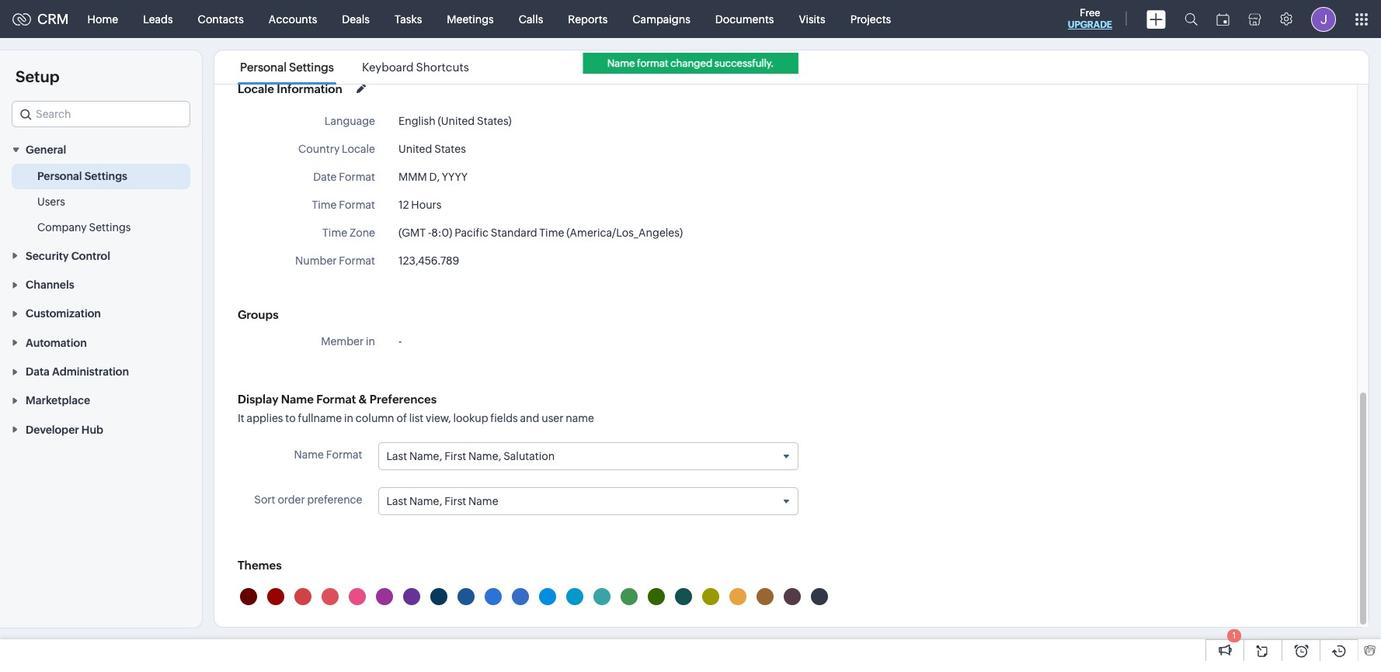 Task type: describe. For each thing, give the bounding box(es) containing it.
setup
[[16, 68, 59, 85]]

visits
[[799, 13, 826, 25]]

mmm
[[399, 171, 427, 183]]

projects
[[850, 13, 891, 25]]

list containing personal settings
[[226, 50, 483, 84]]

projects link
[[838, 0, 904, 38]]

documents
[[715, 13, 774, 25]]

data administration button
[[0, 357, 202, 386]]

campaigns link
[[620, 0, 703, 38]]

to
[[285, 413, 296, 425]]

format
[[637, 58, 669, 69]]

general button
[[0, 135, 202, 164]]

deals
[[342, 13, 370, 25]]

name left format
[[607, 58, 635, 69]]

developer
[[26, 424, 79, 436]]

upgrade
[[1068, 19, 1112, 30]]

developer hub
[[26, 424, 103, 436]]

applies
[[247, 413, 283, 425]]

1 vertical spatial locale
[[342, 143, 375, 155]]

time right the standard
[[539, 227, 564, 239]]

format for name
[[326, 449, 362, 461]]

create menu image
[[1147, 10, 1166, 28]]

mmm d, yyyy
[[399, 171, 468, 183]]

calls
[[519, 13, 543, 25]]

shortcuts
[[416, 61, 469, 74]]

tasks link
[[382, 0, 435, 38]]

control
[[71, 250, 110, 262]]

name down fullname
[[294, 449, 324, 461]]

last for last name, first name, salutation
[[386, 451, 407, 463]]

yyyy
[[442, 171, 468, 183]]

themes
[[238, 560, 282, 573]]

date format
[[313, 171, 375, 183]]

data
[[26, 366, 50, 378]]

time zone
[[322, 227, 375, 239]]

personal settings inside general region
[[37, 170, 127, 183]]

column
[[356, 413, 394, 425]]

visits link
[[787, 0, 838, 38]]

123,456.789
[[399, 255, 459, 267]]

last name, first name, salutation
[[386, 451, 555, 463]]

name, down 'lookup'
[[468, 451, 501, 463]]

lookup
[[453, 413, 488, 425]]

preferences
[[370, 393, 437, 406]]

general
[[26, 144, 66, 156]]

12 hours
[[399, 199, 442, 211]]

time format
[[312, 199, 375, 211]]

logo image
[[12, 13, 31, 25]]

standard
[[491, 227, 537, 239]]

(gmt
[[399, 227, 426, 239]]

company settings link
[[37, 220, 131, 236]]

display name format & preferences it applies to fullname in column of list view, lookup fields and user name
[[238, 393, 594, 425]]

free upgrade
[[1068, 7, 1112, 30]]

display
[[238, 393, 279, 406]]

united states
[[399, 143, 466, 155]]

sort
[[254, 494, 275, 507]]

security control
[[26, 250, 110, 262]]

information
[[277, 82, 342, 95]]

1 vertical spatial -
[[399, 336, 402, 348]]

first for name
[[444, 496, 466, 508]]

personal settings link for "keyboard shortcuts" link
[[238, 61, 336, 74]]

0 vertical spatial locale
[[238, 82, 274, 95]]

language
[[325, 115, 375, 127]]

automation button
[[0, 328, 202, 357]]

and
[[520, 413, 539, 425]]

Search text field
[[12, 102, 190, 127]]

administration
[[52, 366, 129, 378]]

contacts link
[[185, 0, 256, 38]]

meetings link
[[435, 0, 506, 38]]

security
[[26, 250, 69, 262]]

states)
[[477, 115, 512, 127]]

(united
[[438, 115, 475, 127]]

english
[[399, 115, 436, 127]]

customization button
[[0, 299, 202, 328]]

name
[[566, 413, 594, 425]]

name format
[[294, 449, 362, 461]]

(america/los_angeles)
[[566, 227, 683, 239]]

united
[[399, 143, 432, 155]]

view,
[[426, 413, 451, 425]]

Last Name, First Name field
[[379, 489, 798, 515]]

0 vertical spatial in
[[366, 336, 375, 348]]

personal settings link for 'users' link
[[37, 169, 127, 184]]

&
[[359, 393, 367, 406]]

name, for last name, first name
[[409, 496, 442, 508]]

hub
[[81, 424, 103, 436]]

calls link
[[506, 0, 556, 38]]

profile element
[[1302, 0, 1346, 38]]

keyboard shortcuts
[[362, 61, 469, 74]]

salutation
[[504, 451, 555, 463]]

marketplace button
[[0, 386, 202, 415]]

meetings
[[447, 13, 494, 25]]

general region
[[0, 164, 202, 241]]

member in
[[321, 336, 375, 348]]

personal inside general region
[[37, 170, 82, 183]]



Task type: vqa. For each thing, say whether or not it's contained in the screenshot.
Zia in the dropdown button
no



Task type: locate. For each thing, give the bounding box(es) containing it.
1 vertical spatial settings
[[84, 170, 127, 183]]

0 horizontal spatial personal settings link
[[37, 169, 127, 184]]

free
[[1080, 7, 1100, 19]]

first down "last name, first name, salutation"
[[444, 496, 466, 508]]

list
[[226, 50, 483, 84]]

personal settings link down general dropdown button
[[37, 169, 127, 184]]

personal settings link up locale information
[[238, 61, 336, 74]]

0 vertical spatial first
[[444, 451, 466, 463]]

2 first from the top
[[444, 496, 466, 508]]

contacts
[[198, 13, 244, 25]]

1 vertical spatial last
[[386, 496, 407, 508]]

reports link
[[556, 0, 620, 38]]

of
[[397, 413, 407, 425]]

personal up users
[[37, 170, 82, 183]]

fields
[[490, 413, 518, 425]]

None field
[[12, 101, 190, 127]]

1 vertical spatial personal settings
[[37, 170, 127, 183]]

format for number
[[339, 255, 375, 267]]

name inside field
[[468, 496, 498, 508]]

0 horizontal spatial in
[[344, 413, 353, 425]]

- right the member in
[[399, 336, 402, 348]]

first down 'lookup'
[[444, 451, 466, 463]]

last down of
[[386, 451, 407, 463]]

1 first from the top
[[444, 451, 466, 463]]

channels
[[26, 279, 74, 291]]

keyboard
[[362, 61, 414, 74]]

format down zone
[[339, 255, 375, 267]]

0 vertical spatial settings
[[289, 61, 334, 74]]

name inside display name format & preferences it applies to fullname in column of list view, lookup fields and user name
[[281, 393, 314, 406]]

it
[[238, 413, 245, 425]]

locale information
[[238, 82, 342, 95]]

personal settings down general dropdown button
[[37, 170, 127, 183]]

hours
[[411, 199, 442, 211]]

settings for company settings link
[[89, 222, 131, 234]]

settings up the security control dropdown button
[[89, 222, 131, 234]]

security control button
[[0, 241, 202, 270]]

sort order preference
[[254, 494, 362, 507]]

calendar image
[[1217, 13, 1230, 25]]

2 vertical spatial settings
[[89, 222, 131, 234]]

1
[[1233, 632, 1236, 641]]

locale down language
[[342, 143, 375, 155]]

0 vertical spatial personal settings
[[240, 61, 334, 74]]

name, down "last name, first name, salutation"
[[409, 496, 442, 508]]

personal settings
[[240, 61, 334, 74], [37, 170, 127, 183]]

states
[[434, 143, 466, 155]]

name
[[607, 58, 635, 69], [281, 393, 314, 406], [294, 449, 324, 461], [468, 496, 498, 508]]

first for name,
[[444, 451, 466, 463]]

search image
[[1185, 12, 1198, 26]]

1 vertical spatial personal
[[37, 170, 82, 183]]

last
[[386, 451, 407, 463], [386, 496, 407, 508]]

0 horizontal spatial personal settings
[[37, 170, 127, 183]]

create menu element
[[1137, 0, 1175, 38]]

1 horizontal spatial personal settings
[[240, 61, 334, 74]]

0 vertical spatial personal
[[240, 61, 287, 74]]

format up fullname
[[316, 393, 356, 406]]

personal
[[240, 61, 287, 74], [37, 170, 82, 183]]

search element
[[1175, 0, 1207, 38]]

pacific
[[455, 227, 489, 239]]

time left zone
[[322, 227, 347, 239]]

in right member
[[366, 336, 375, 348]]

automation
[[26, 337, 87, 349]]

data administration
[[26, 366, 129, 378]]

preference
[[307, 494, 362, 507]]

name, for last name, first name, salutation
[[409, 451, 442, 463]]

leads
[[143, 13, 173, 25]]

english (united states)
[[399, 115, 512, 127]]

user
[[542, 413, 564, 425]]

successfully.
[[715, 58, 774, 69]]

locale left information
[[238, 82, 274, 95]]

0 vertical spatial last
[[386, 451, 407, 463]]

marketplace
[[26, 395, 90, 407]]

channels button
[[0, 270, 202, 299]]

customization
[[26, 308, 101, 320]]

-
[[428, 227, 431, 239], [399, 336, 402, 348]]

1 last from the top
[[386, 451, 407, 463]]

1 horizontal spatial locale
[[342, 143, 375, 155]]

1 vertical spatial in
[[344, 413, 353, 425]]

settings down general dropdown button
[[84, 170, 127, 183]]

country locale
[[298, 143, 375, 155]]

last for last name, first name
[[386, 496, 407, 508]]

1 vertical spatial personal settings link
[[37, 169, 127, 184]]

last right the preference
[[386, 496, 407, 508]]

settings up information
[[289, 61, 334, 74]]

name, inside last name, first name field
[[409, 496, 442, 508]]

crm
[[37, 11, 69, 27]]

number
[[295, 255, 337, 267]]

format inside display name format & preferences it applies to fullname in column of list view, lookup fields and user name
[[316, 393, 356, 406]]

in left column
[[344, 413, 353, 425]]

1 horizontal spatial personal
[[240, 61, 287, 74]]

leads link
[[131, 0, 185, 38]]

Last Name, First Name, Salutation field
[[379, 444, 798, 470]]

format for time
[[339, 199, 375, 211]]

name down "last name, first name, salutation"
[[468, 496, 498, 508]]

developer hub button
[[0, 415, 202, 444]]

in inside display name format & preferences it applies to fullname in column of list view, lookup fields and user name
[[344, 413, 353, 425]]

deals link
[[330, 0, 382, 38]]

0 horizontal spatial -
[[399, 336, 402, 348]]

users link
[[37, 194, 65, 210]]

0 horizontal spatial personal
[[37, 170, 82, 183]]

name, down list
[[409, 451, 442, 463]]

format up zone
[[339, 199, 375, 211]]

tasks
[[395, 13, 422, 25]]

1 horizontal spatial -
[[428, 227, 431, 239]]

8:0)
[[431, 227, 452, 239]]

name up to
[[281, 393, 314, 406]]

changed
[[671, 58, 712, 69]]

campaigns
[[633, 13, 690, 25]]

crm link
[[12, 11, 69, 27]]

format
[[339, 171, 375, 183], [339, 199, 375, 211], [339, 255, 375, 267], [316, 393, 356, 406], [326, 449, 362, 461]]

member
[[321, 336, 364, 348]]

0 vertical spatial personal settings link
[[238, 61, 336, 74]]

time for time zone
[[322, 227, 347, 239]]

date
[[313, 171, 337, 183]]

format down fullname
[[326, 449, 362, 461]]

1 horizontal spatial in
[[366, 336, 375, 348]]

time for time format
[[312, 199, 337, 211]]

name,
[[409, 451, 442, 463], [468, 451, 501, 463], [409, 496, 442, 508]]

keyboard shortcuts link
[[360, 61, 471, 74]]

time down date
[[312, 199, 337, 211]]

format up time format at the top
[[339, 171, 375, 183]]

1 horizontal spatial personal settings link
[[238, 61, 336, 74]]

personal settings up locale information
[[240, 61, 334, 74]]

settings for the personal settings link associated with 'users' link
[[84, 170, 127, 183]]

list
[[409, 413, 424, 425]]

- right (gmt at the top left
[[428, 227, 431, 239]]

format for date
[[339, 171, 375, 183]]

zone
[[350, 227, 375, 239]]

name format changed successfully.
[[607, 58, 774, 69]]

0 vertical spatial -
[[428, 227, 431, 239]]

country
[[298, 143, 340, 155]]

personal settings link
[[238, 61, 336, 74], [37, 169, 127, 184]]

first
[[444, 451, 466, 463], [444, 496, 466, 508]]

1 vertical spatial first
[[444, 496, 466, 508]]

0 horizontal spatial locale
[[238, 82, 274, 95]]

company
[[37, 222, 87, 234]]

documents link
[[703, 0, 787, 38]]

(gmt -8:0) pacific standard time (america/los_angeles)
[[399, 227, 683, 239]]

number format
[[295, 255, 375, 267]]

2 last from the top
[[386, 496, 407, 508]]

users
[[37, 196, 65, 208]]

personal up locale information
[[240, 61, 287, 74]]

profile image
[[1311, 7, 1336, 31]]

home link
[[75, 0, 131, 38]]

accounts
[[269, 13, 317, 25]]

locale
[[238, 82, 274, 95], [342, 143, 375, 155]]



